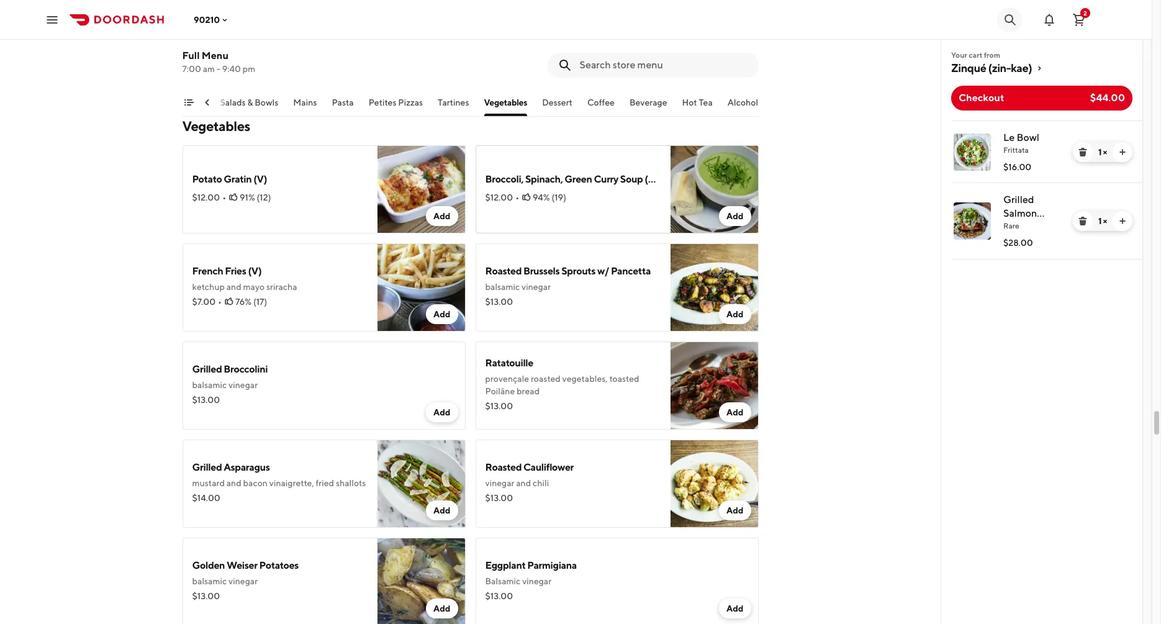 Task type: vqa. For each thing, say whether or not it's contained in the screenshot.


Task type: describe. For each thing, give the bounding box(es) containing it.
roasted brussels sprouts w/ pancetta image
[[670, 243, 759, 332]]

add for ratatouille
[[726, 407, 744, 417]]

0 horizontal spatial •
[[218, 297, 222, 307]]

add inside grilled broccolini balsamic vinegar $13.00 add
[[433, 407, 451, 417]]

9:40
[[222, 64, 241, 74]]

pasta
[[332, 97, 354, 107]]

vinegar inside grilled broccolini balsamic vinegar $13.00 add
[[229, 380, 258, 390]]

w/
[[597, 265, 609, 277]]

add button for grilled asparagus
[[426, 500, 458, 520]]

am
[[203, 64, 215, 74]]

tea
[[699, 97, 713, 107]]

$13.00 inside grilled broccolini balsamic vinegar $13.00 add
[[192, 395, 220, 405]]

add button for roasted cauliflower
[[719, 500, 751, 520]]

2 button
[[1067, 7, 1092, 32]]

coffee button
[[587, 96, 615, 116]]

0 horizontal spatial vegetables
[[182, 118, 250, 134]]

$7.00 •
[[192, 297, 222, 307]]

checkout
[[959, 92, 1004, 104]]

1 for le bowl
[[1098, 147, 1102, 157]]

$14.00
[[192, 493, 220, 503]]

add button for roasted brussels sprouts w/ pancetta
[[719, 304, 751, 324]]

french
[[192, 265, 223, 277]]

vinegar inside golden weiser potatoes balsamic vinegar $13.00
[[229, 576, 258, 586]]

your
[[951, 50, 967, 60]]

7:00
[[182, 64, 201, 74]]

frittata
[[1003, 145, 1029, 155]]

1 for grilled salmon plate (gf)
[[1098, 216, 1102, 226]]

91% (12)
[[240, 192, 271, 202]]

ketchup
[[192, 282, 225, 292]]

weiser
[[227, 559, 258, 571]]

$7.00
[[192, 297, 216, 307]]

94% (19)
[[533, 192, 566, 202]]

× for grilled salmon plate (gf)
[[1103, 216, 1107, 226]]

1 × for le bowl
[[1098, 147, 1107, 157]]

$13.00 inside salami tartine rosette de lyon, butter, cornichons. $13.00
[[192, 47, 220, 57]]

plate
[[1003, 221, 1027, 233]]

0 horizontal spatial (gf)
[[645, 173, 665, 185]]

french fries (v) image
[[377, 243, 465, 332]]

le
[[1003, 132, 1015, 143]]

tartine
[[223, 16, 254, 27]]

vegetables,
[[562, 374, 608, 384]]

add for roasted cauliflower
[[726, 505, 744, 515]]

remove item from cart image for le bowl
[[1078, 147, 1088, 157]]

chili
[[533, 478, 549, 488]]

petites
[[369, 97, 396, 107]]

dessert button
[[542, 96, 572, 116]]

salami
[[192, 16, 221, 27]]

salami tartine rosette de lyon, butter, cornichons. $13.00
[[192, 16, 331, 57]]

potatoes
[[259, 559, 299, 571]]

bread
[[517, 386, 540, 396]]

bacon
[[243, 478, 268, 488]]

grilled asparagus image
[[377, 440, 465, 528]]

add for broccoli, spinach, green curry soup (gf)
[[726, 211, 744, 221]]

sprouts
[[561, 265, 596, 277]]

balsamic inside grilled broccolini balsamic vinegar $13.00 add
[[192, 380, 227, 390]]

tartines button
[[438, 96, 469, 116]]

-
[[217, 64, 220, 74]]

$13.00 inside roasted brussels sprouts w/ pancetta balsamic vinegar $13.00
[[485, 297, 513, 307]]

90210 button
[[194, 15, 230, 25]]

add one to cart image for grilled salmon plate (gf)
[[1118, 216, 1128, 226]]

salads & bowls button
[[220, 96, 278, 116]]

cornichons.
[[286, 32, 331, 42]]

pancetta
[[611, 265, 651, 277]]

(17)
[[253, 297, 267, 307]]

add button for potato gratin (v)
[[426, 206, 458, 226]]

sriracha
[[266, 282, 297, 292]]

pasta button
[[332, 96, 354, 116]]

gratin
[[224, 173, 252, 185]]

roasted cauliflower vinegar and chili $13.00
[[485, 461, 574, 503]]

add button for ratatouille
[[719, 402, 751, 422]]

grilled salmon plate (gf)
[[1003, 194, 1050, 233]]

salami tartine image
[[377, 0, 465, 82]]

show menu categories image
[[183, 97, 193, 107]]

mayo
[[243, 282, 265, 292]]

$12.00 • for broccoli,
[[485, 192, 519, 202]]

hot tea button
[[682, 96, 713, 116]]

tartines
[[438, 97, 469, 107]]

add for golden weiser potatoes
[[433, 604, 451, 614]]

add for roasted brussels sprouts w/ pancetta
[[726, 309, 744, 319]]

broccoli, spinach, green curry soup (gf) image
[[670, 145, 759, 233]]

alcohol button
[[728, 96, 758, 116]]

1 × for grilled salmon plate (gf)
[[1098, 216, 1107, 226]]

potato
[[192, 173, 222, 185]]

bowl
[[1017, 132, 1039, 143]]

grilled broccolini balsamic vinegar $13.00 add
[[192, 363, 451, 417]]

grilled for grilled asparagus mustard and bacon vinaigrette, fried shallots $14.00
[[192, 461, 222, 473]]

(v) for gratin
[[253, 173, 267, 185]]

grilled asparagus mustard and bacon vinaigrette, fried shallots $14.00
[[192, 461, 366, 503]]

fries
[[225, 265, 246, 277]]

and inside french fries (v) ketchup and mayo sriracha
[[226, 282, 241, 292]]

and for roasted
[[516, 478, 531, 488]]

mains
[[293, 97, 317, 107]]

× for le bowl
[[1103, 147, 1107, 157]]

le bowl image
[[954, 134, 991, 171]]

dessert
[[542, 97, 572, 107]]

2
[[1084, 9, 1087, 16]]

(gf) inside grilled salmon plate (gf)
[[1029, 221, 1050, 233]]

• for broccoli,
[[516, 192, 519, 202]]

grilled for grilled salmon plate (gf)
[[1003, 194, 1034, 206]]

$13.00 inside roasted cauliflower vinegar and chili $13.00
[[485, 493, 513, 503]]

$44.00
[[1090, 92, 1125, 104]]

roasted for roasted cauliflower
[[485, 461, 522, 473]]

grilled for grilled broccolini balsamic vinegar $13.00 add
[[192, 363, 222, 375]]

76%
[[235, 297, 252, 307]]

golden
[[192, 559, 225, 571]]

$12.00 for broccoli, spinach, green curry soup (gf)
[[485, 192, 513, 202]]

potato gratin (v)
[[192, 173, 267, 185]]



Task type: locate. For each thing, give the bounding box(es) containing it.
0 horizontal spatial $12.00 •
[[192, 192, 226, 202]]

list
[[941, 120, 1143, 260]]

vinegar
[[522, 282, 551, 292], [229, 380, 258, 390], [485, 478, 514, 488], [229, 576, 258, 586], [522, 576, 551, 586]]

roasted inside roasted cauliflower vinegar and chili $13.00
[[485, 461, 522, 473]]

alcohol
[[728, 97, 758, 107]]

roasted inside roasted brussels sprouts w/ pancetta balsamic vinegar $13.00
[[485, 265, 522, 277]]

remove item from cart image for grilled salmon plate (gf)
[[1078, 216, 1088, 226]]

2 remove item from cart image from the top
[[1078, 216, 1088, 226]]

and down asparagus
[[226, 478, 241, 488]]

1 1 × from the top
[[1098, 147, 1107, 157]]

0 vertical spatial 1
[[1098, 147, 1102, 157]]

asparagus
[[224, 461, 270, 473]]

vinaigrette,
[[269, 478, 314, 488]]

add button for broccoli, spinach, green curry soup (gf)
[[719, 206, 751, 226]]

salads & bowls
[[220, 97, 278, 107]]

roasted
[[485, 265, 522, 277], [485, 461, 522, 473]]

grilled inside grilled salmon plate (gf)
[[1003, 194, 1034, 206]]

poilâne
[[485, 386, 515, 396]]

and for grilled
[[226, 478, 241, 488]]

1 horizontal spatial •
[[222, 192, 226, 202]]

$13.00 inside eggplant parmigiana balsamic vinegar $13.00 add
[[485, 591, 513, 601]]

balsamic inside golden weiser potatoes balsamic vinegar $13.00
[[192, 576, 227, 586]]

2 1 × from the top
[[1098, 216, 1107, 226]]

1 horizontal spatial $12.00
[[485, 192, 513, 202]]

pm
[[243, 64, 255, 74]]

roasted cauliflower image
[[670, 440, 759, 528]]

vinegar down weiser
[[229, 576, 258, 586]]

1 vertical spatial roasted
[[485, 461, 522, 473]]

beverage button
[[630, 96, 667, 116]]

(v)
[[253, 173, 267, 185], [248, 265, 262, 277]]

vinegar down brussels
[[522, 282, 551, 292]]

$13.00 inside golden weiser potatoes balsamic vinegar $13.00
[[192, 591, 220, 601]]

cauliflower
[[523, 461, 574, 473]]

0 vertical spatial (v)
[[253, 173, 267, 185]]

add inside eggplant parmigiana balsamic vinegar $13.00 add
[[726, 604, 744, 614]]

$12.00
[[192, 192, 220, 202], [485, 192, 513, 202]]

2 × from the top
[[1103, 216, 1107, 226]]

grilled up the "salmon"
[[1003, 194, 1034, 206]]

$13.00 inside ratatouille provençale roasted vegetables, toasted poilâne bread $13.00
[[485, 401, 513, 411]]

and down fries
[[226, 282, 241, 292]]

balsamic
[[485, 576, 521, 586]]

•
[[222, 192, 226, 202], [516, 192, 519, 202], [218, 297, 222, 307]]

• down "broccoli," on the left top
[[516, 192, 519, 202]]

roasted brussels sprouts w/ pancetta balsamic vinegar $13.00
[[485, 265, 651, 307]]

1 vertical spatial grilled
[[192, 363, 222, 375]]

add one to cart image for le bowl
[[1118, 147, 1128, 157]]

1 × from the top
[[1103, 147, 1107, 157]]

add button
[[426, 206, 458, 226], [719, 206, 751, 226], [426, 304, 458, 324], [719, 304, 751, 324], [426, 402, 458, 422], [719, 402, 751, 422], [426, 500, 458, 520], [719, 500, 751, 520], [426, 599, 458, 618], [719, 599, 751, 618]]

grilled up mustard
[[192, 461, 222, 473]]

add for grilled asparagus
[[433, 505, 451, 515]]

broccolini
[[224, 363, 268, 375]]

vinegar down broccolini
[[229, 380, 258, 390]]

ratatouille
[[485, 357, 533, 369]]

grilled inside grilled broccolini balsamic vinegar $13.00 add
[[192, 363, 222, 375]]

grilled left broccolini
[[192, 363, 222, 375]]

hot
[[682, 97, 697, 107]]

• right $7.00
[[218, 297, 222, 307]]

1 remove item from cart image from the top
[[1078, 147, 1088, 157]]

Item Search search field
[[580, 58, 749, 72]]

90210
[[194, 15, 220, 25]]

full
[[182, 50, 200, 61]]

0 vertical spatial balsamic
[[485, 282, 520, 292]]

vinegar inside roasted brussels sprouts w/ pancetta balsamic vinegar $13.00
[[522, 282, 551, 292]]

0 vertical spatial vegetables
[[484, 97, 527, 107]]

1 horizontal spatial vegetables
[[484, 97, 527, 107]]

1 vertical spatial ×
[[1103, 216, 1107, 226]]

your cart from
[[951, 50, 1000, 60]]

2 add one to cart image from the top
[[1118, 216, 1128, 226]]

76% (17)
[[235, 297, 267, 307]]

2 items, open order cart image
[[1072, 12, 1087, 27]]

1 vertical spatial add one to cart image
[[1118, 216, 1128, 226]]

add for potato gratin (v)
[[433, 211, 451, 221]]

(gf) down the "salmon"
[[1029, 221, 1050, 233]]

open menu image
[[45, 12, 60, 27]]

add one to cart image
[[1118, 147, 1128, 157], [1118, 216, 1128, 226]]

$13.00
[[192, 47, 220, 57], [485, 297, 513, 307], [192, 395, 220, 405], [485, 401, 513, 411], [485, 493, 513, 503], [192, 591, 220, 601], [485, 591, 513, 601]]

2 1 from the top
[[1098, 216, 1102, 226]]

1 vertical spatial 1 ×
[[1098, 216, 1107, 226]]

$12.00 • down potato on the top left of page
[[192, 192, 226, 202]]

(zin-
[[988, 61, 1011, 75]]

broccoli,
[[485, 173, 524, 185]]

and
[[226, 282, 241, 292], [226, 478, 241, 488], [516, 478, 531, 488]]

91%
[[240, 192, 255, 202]]

golden weiser potatoes image
[[377, 538, 465, 624]]

(v) for fries
[[248, 265, 262, 277]]

2 $12.00 from the left
[[485, 192, 513, 202]]

green
[[565, 173, 592, 185]]

0 vertical spatial add one to cart image
[[1118, 147, 1128, 157]]

scroll menu navigation left image
[[202, 97, 212, 107]]

0 horizontal spatial $12.00
[[192, 192, 220, 202]]

&
[[247, 97, 253, 107]]

grilled salmon plate (gf) image
[[954, 202, 991, 240]]

ratatouille provençale roasted vegetables, toasted poilâne bread $13.00
[[485, 357, 639, 411]]

hot tea
[[682, 97, 713, 107]]

zinqué (zin-kae)
[[951, 61, 1032, 75]]

add button for golden weiser potatoes
[[426, 599, 458, 618]]

add button for french fries (v)
[[426, 304, 458, 324]]

rosette
[[192, 32, 223, 42]]

rare
[[1003, 221, 1019, 230]]

petites pizzas
[[369, 97, 423, 107]]

french fries (v) ketchup and mayo sriracha
[[192, 265, 297, 292]]

1 vertical spatial balsamic
[[192, 380, 227, 390]]

(v) up (12)
[[253, 173, 267, 185]]

salmon
[[1003, 207, 1037, 219]]

vegetables left the dessert
[[484, 97, 527, 107]]

2 $12.00 • from the left
[[485, 192, 519, 202]]

remove item from cart image
[[1078, 147, 1088, 157], [1078, 216, 1088, 226]]

(v) up mayo
[[248, 265, 262, 277]]

add
[[433, 211, 451, 221], [726, 211, 744, 221], [433, 309, 451, 319], [726, 309, 744, 319], [433, 407, 451, 417], [726, 407, 744, 417], [433, 505, 451, 515], [726, 505, 744, 515], [433, 604, 451, 614], [726, 604, 744, 614]]

roasted left cauliflower on the left bottom of page
[[485, 461, 522, 473]]

vinegar inside eggplant parmigiana balsamic vinegar $13.00 add
[[522, 576, 551, 586]]

vinegar inside roasted cauliflower vinegar and chili $13.00
[[485, 478, 514, 488]]

potato gratin (v) image
[[377, 145, 465, 233]]

zinqué
[[951, 61, 986, 75]]

from
[[984, 50, 1000, 60]]

roasted left brussels
[[485, 265, 522, 277]]

broccoli, spinach, green curry soup (gf)
[[485, 173, 665, 185]]

roasted for roasted brussels sprouts w/ pancetta
[[485, 265, 522, 277]]

$28.00
[[1003, 238, 1033, 248]]

menu
[[202, 50, 229, 61]]

1 vertical spatial (gf)
[[1029, 221, 1050, 233]]

2 vertical spatial grilled
[[192, 461, 222, 473]]

spinach,
[[525, 173, 563, 185]]

0 vertical spatial remove item from cart image
[[1078, 147, 1088, 157]]

1 horizontal spatial (gf)
[[1029, 221, 1050, 233]]

1 1 from the top
[[1098, 147, 1102, 157]]

grilled inside grilled asparagus mustard and bacon vinaigrette, fried shallots $14.00
[[192, 461, 222, 473]]

1 vertical spatial 1
[[1098, 216, 1102, 226]]

1 vertical spatial (v)
[[248, 265, 262, 277]]

and left chili
[[516, 478, 531, 488]]

1 vertical spatial vegetables
[[182, 118, 250, 134]]

2 roasted from the top
[[485, 461, 522, 473]]

ratatouille image
[[670, 342, 759, 430]]

0 vertical spatial (gf)
[[645, 173, 665, 185]]

salads
[[220, 97, 246, 107]]

pizzas
[[398, 97, 423, 107]]

$12.00 • for potato
[[192, 192, 226, 202]]

cart
[[969, 50, 983, 60]]

zinqué (zin-kae) link
[[951, 61, 1133, 76]]

coffee
[[587, 97, 615, 107]]

de
[[225, 32, 235, 42]]

le bowl frittata
[[1003, 132, 1039, 155]]

1 $12.00 from the left
[[192, 192, 220, 202]]

bowls
[[255, 97, 278, 107]]

and inside roasted cauliflower vinegar and chili $13.00
[[516, 478, 531, 488]]

0 vertical spatial 1 ×
[[1098, 147, 1107, 157]]

1 horizontal spatial $12.00 •
[[485, 192, 519, 202]]

1 ×
[[1098, 147, 1107, 157], [1098, 216, 1107, 226]]

soup
[[620, 173, 643, 185]]

vinegar left chili
[[485, 478, 514, 488]]

balsamic
[[485, 282, 520, 292], [192, 380, 227, 390], [192, 576, 227, 586]]

and inside grilled asparagus mustard and bacon vinaigrette, fried shallots $14.00
[[226, 478, 241, 488]]

2 vertical spatial balsamic
[[192, 576, 227, 586]]

notification bell image
[[1042, 12, 1057, 27]]

roasted
[[531, 374, 561, 384]]

(gf) right soup
[[645, 173, 665, 185]]

2 horizontal spatial •
[[516, 192, 519, 202]]

full menu 7:00 am - 9:40 pm
[[182, 50, 255, 74]]

(19)
[[552, 192, 566, 202]]

butter,
[[258, 32, 284, 42]]

fried
[[316, 478, 334, 488]]

1 roasted from the top
[[485, 265, 522, 277]]

eggplant parmigiana balsamic vinegar $13.00 add
[[485, 559, 744, 614]]

1 add one to cart image from the top
[[1118, 147, 1128, 157]]

• down potato gratin (v)
[[222, 192, 226, 202]]

1 vertical spatial remove item from cart image
[[1078, 216, 1088, 226]]

beverage
[[630, 97, 667, 107]]

vinegar down parmigiana
[[522, 576, 551, 586]]

$12.00 • down "broccoli," on the left top
[[485, 192, 519, 202]]

$12.00 for potato gratin (v)
[[192, 192, 220, 202]]

curry
[[594, 173, 618, 185]]

balsamic inside roasted brussels sprouts w/ pancetta balsamic vinegar $13.00
[[485, 282, 520, 292]]

0 vertical spatial grilled
[[1003, 194, 1034, 206]]

1 $12.00 • from the left
[[192, 192, 226, 202]]

kae)
[[1011, 61, 1032, 75]]

0 vertical spatial ×
[[1103, 147, 1107, 157]]

provençale
[[485, 374, 529, 384]]

vegetables down scroll menu navigation left "icon"
[[182, 118, 250, 134]]

$12.00 down potato on the top left of page
[[192, 192, 220, 202]]

• for potato
[[222, 192, 226, 202]]

list containing le bowl
[[941, 120, 1143, 260]]

0 vertical spatial roasted
[[485, 265, 522, 277]]

$12.00 down "broccoli," on the left top
[[485, 192, 513, 202]]

$16.00
[[1003, 162, 1032, 172]]

add for french fries (v)
[[433, 309, 451, 319]]

mustard
[[192, 478, 225, 488]]

(v) inside french fries (v) ketchup and mayo sriracha
[[248, 265, 262, 277]]



